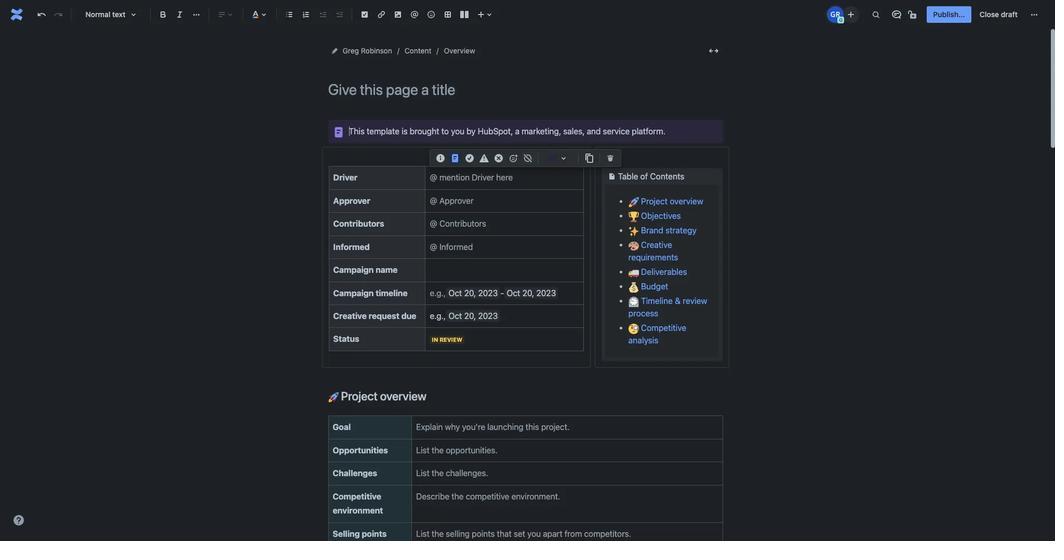 Task type: vqa. For each thing, say whether or not it's contained in the screenshot.
add a title before publishing.
no



Task type: describe. For each thing, give the bounding box(es) containing it.
draft
[[1001, 10, 1018, 19]]

close draft
[[980, 10, 1018, 19]]

oct up e.g., oct 20, 2023
[[449, 289, 462, 298]]

creative requirements
[[629, 240, 678, 262]]

normal
[[85, 10, 110, 19]]

campaign name
[[333, 266, 398, 275]]

to
[[441, 127, 449, 136]]

error image
[[493, 152, 505, 165]]

2023 right the - on the bottom left of page
[[536, 289, 556, 298]]

objectives
[[639, 211, 681, 221]]

:art: image
[[629, 241, 639, 251]]

-
[[500, 289, 504, 298]]

table image
[[442, 8, 454, 21]]

robinson
[[361, 46, 392, 55]]

timeline & review process
[[629, 297, 710, 318]]

competitive analysis link
[[629, 324, 689, 345]]

info image
[[434, 152, 447, 165]]

creative for creative request due
[[333, 312, 367, 321]]

sales,
[[563, 127, 585, 136]]

campaign for campaign name
[[333, 266, 374, 275]]

project overview link
[[629, 197, 703, 208]]

analysis
[[629, 336, 659, 345]]

bullet list ⌘⇧8 image
[[283, 8, 296, 21]]

competitive environment
[[333, 492, 383, 516]]

table of contents
[[618, 172, 684, 181]]

help image
[[12, 515, 25, 527]]

this template is brought to you by hubspot, a marketing, sales, and service platform.
[[349, 127, 666, 136]]

action item image
[[358, 8, 371, 21]]

selling points
[[333, 530, 387, 539]]

1 horizontal spatial overview
[[670, 197, 703, 206]]

e.g., oct 20, 2023
[[430, 312, 498, 321]]

20, up e.g., oct 20, 2023
[[464, 289, 476, 298]]

competitive for analysis
[[641, 324, 686, 333]]

due
[[401, 312, 416, 321]]

0 vertical spatial project
[[641, 197, 668, 206]]

brand strategy
[[639, 226, 697, 235]]

indent tab image
[[333, 8, 345, 21]]

layouts image
[[458, 8, 471, 21]]

competitive for environment
[[333, 492, 381, 502]]

more image
[[1028, 8, 1041, 21]]

by
[[467, 127, 476, 136]]

oct 20, 2023 - oct 20, 2023
[[449, 289, 556, 298]]

this
[[349, 127, 365, 136]]

20, right 'e.g.,'
[[464, 312, 476, 321]]

brand strategy link
[[629, 226, 697, 237]]

note image
[[449, 152, 461, 165]]

campaign timeline
[[333, 289, 408, 298]]

oct right the - on the bottom left of page
[[507, 289, 520, 298]]

link image
[[375, 8, 388, 21]]

publish...
[[933, 10, 965, 19]]

requirements
[[629, 253, 678, 262]]

creative requirements link
[[629, 240, 678, 262]]

budget
[[639, 282, 668, 291]]

name
[[376, 266, 398, 275]]

campaign for campaign timeline
[[333, 289, 374, 298]]

timeline
[[641, 297, 673, 306]]

greg
[[343, 46, 359, 55]]

editor toolbar toolbar
[[430, 150, 621, 178]]

Give this page a title text field
[[328, 81, 723, 98]]

of
[[640, 172, 648, 181]]

selling
[[333, 530, 360, 539]]

points
[[362, 530, 387, 539]]

in
[[432, 337, 438, 344]]

1 vertical spatial project overview
[[338, 390, 427, 404]]

find and replace image
[[870, 8, 882, 21]]

content link
[[405, 45, 431, 57]]

approver
[[333, 196, 370, 206]]

request
[[369, 312, 399, 321]]

remove emoji image
[[522, 152, 534, 165]]

opportunities
[[333, 446, 388, 456]]

:timer: image
[[629, 297, 639, 307]]

timeline
[[376, 289, 408, 298]]

invite to edit image
[[845, 8, 857, 21]]

text
[[112, 10, 125, 19]]

deliverables link
[[629, 267, 687, 278]]



Task type: locate. For each thing, give the bounding box(es) containing it.
project overview
[[639, 197, 703, 206], [338, 390, 427, 404]]

table of contents image
[[606, 170, 618, 183]]

italic ⌘i image
[[174, 8, 186, 21]]

0 horizontal spatial creative
[[333, 312, 367, 321]]

overview
[[444, 46, 475, 55]]

0 horizontal spatial competitive
[[333, 492, 381, 502]]

make page full-width image
[[707, 45, 720, 57]]

0 vertical spatial project overview
[[639, 197, 703, 206]]

challenges
[[333, 469, 377, 479]]

campaign down the informed
[[333, 266, 374, 275]]

informed
[[333, 242, 370, 252]]

brand
[[641, 226, 663, 235]]

overview link
[[444, 45, 475, 57]]

content
[[405, 46, 431, 55]]

oct
[[449, 289, 462, 298], [507, 289, 520, 298], [449, 312, 462, 321]]

copy image
[[583, 152, 595, 165]]

1 vertical spatial campaign
[[333, 289, 374, 298]]

confluence image
[[8, 6, 25, 23], [8, 6, 25, 23]]

campaign
[[333, 266, 374, 275], [333, 289, 374, 298]]

competitive inside competitive environment
[[333, 492, 381, 502]]

competitive inside competitive analysis
[[641, 324, 686, 333]]

goal
[[333, 423, 351, 432]]

status
[[333, 335, 359, 344]]

service
[[603, 127, 630, 136]]

review
[[683, 297, 707, 306], [440, 337, 462, 344]]

bold ⌘b image
[[157, 8, 169, 21]]

0 horizontal spatial project overview
[[338, 390, 427, 404]]

timeline & review process link
[[629, 297, 710, 318]]

undo ⌘z image
[[35, 8, 48, 21]]

creative inside creative requirements
[[641, 240, 672, 250]]

publish... button
[[927, 6, 971, 23]]

0 vertical spatial review
[[683, 297, 707, 306]]

greg robinson
[[343, 46, 392, 55]]

2023 left the - on the bottom left of page
[[478, 289, 498, 298]]

2023 down oct 20, 2023 - oct 20, 2023 in the bottom of the page
[[478, 312, 498, 321]]

greg robinson image
[[827, 6, 844, 23]]

is
[[402, 127, 408, 136]]

:sparkles: image
[[629, 226, 639, 237], [629, 226, 639, 237]]

move this page image
[[330, 47, 338, 55]]

driver
[[333, 173, 358, 183]]

creative up status at the left of the page
[[333, 312, 367, 321]]

0 vertical spatial overview
[[670, 197, 703, 206]]

1 campaign from the top
[[333, 266, 374, 275]]

competitive up environment
[[333, 492, 381, 502]]

in review
[[432, 337, 462, 344]]

competitive analysis
[[629, 324, 689, 345]]

creative for creative requirements
[[641, 240, 672, 250]]

normal text button
[[75, 3, 146, 26]]

creative request due
[[333, 312, 416, 321]]

project overview up goal
[[338, 390, 427, 404]]

marketing,
[[522, 127, 561, 136]]

:moneybag: image
[[629, 282, 639, 293]]

emoji image
[[425, 8, 437, 21]]

overview
[[670, 197, 703, 206], [380, 390, 427, 404]]

1 horizontal spatial competitive
[[641, 324, 686, 333]]

budget link
[[629, 282, 668, 293]]

success image
[[463, 152, 476, 165]]

add image, video, or file image
[[392, 8, 404, 21]]

process
[[629, 309, 658, 318]]

1 horizontal spatial creative
[[641, 240, 672, 250]]

:art: image
[[629, 241, 639, 251]]

contributors
[[333, 219, 384, 229]]

no restrictions image
[[907, 8, 920, 21]]

table
[[618, 172, 638, 181]]

close
[[980, 10, 999, 19]]

competitive
[[641, 324, 686, 333], [333, 492, 381, 502]]

:moneybag: image
[[629, 282, 639, 293]]

1 vertical spatial review
[[440, 337, 462, 344]]

campaign down the campaign name
[[333, 289, 374, 298]]

0 vertical spatial creative
[[641, 240, 672, 250]]

1 vertical spatial project
[[341, 390, 378, 404]]

objectives link
[[629, 211, 681, 222]]

1 vertical spatial creative
[[333, 312, 367, 321]]

numbered list ⌘⇧7 image
[[300, 8, 312, 21]]

normal text
[[85, 10, 125, 19]]

environment
[[333, 507, 383, 516]]

brought
[[410, 127, 439, 136]]

project
[[641, 197, 668, 206], [341, 390, 378, 404]]

0 vertical spatial competitive
[[641, 324, 686, 333]]

template
[[367, 127, 400, 136]]

&
[[675, 297, 681, 306]]

remove image
[[604, 152, 617, 165]]

redo ⌘⇧z image
[[52, 8, 64, 21]]

review inside "timeline & review process"
[[683, 297, 707, 306]]

deliverables
[[639, 267, 687, 277]]

mention image
[[408, 8, 421, 21]]

greg robinson link
[[343, 45, 392, 57]]

creative
[[641, 240, 672, 250], [333, 312, 367, 321]]

0 horizontal spatial overview
[[380, 390, 427, 404]]

warning image
[[478, 152, 490, 165]]

1 vertical spatial overview
[[380, 390, 427, 404]]

:trophy: image
[[629, 212, 639, 222], [629, 212, 639, 222]]

2023
[[478, 289, 498, 298], [536, 289, 556, 298], [478, 312, 498, 321]]

2 campaign from the top
[[333, 289, 374, 298]]

panel note image
[[332, 126, 345, 139]]

1 horizontal spatial project
[[641, 197, 668, 206]]

creative up the "requirements"
[[641, 240, 672, 250]]

0 horizontal spatial project
[[341, 390, 378, 404]]

1 vertical spatial competitive
[[333, 492, 381, 502]]

:face_with_monocle: image
[[629, 324, 639, 334], [629, 324, 639, 334]]

project overview up objectives
[[639, 197, 703, 206]]

contents
[[650, 172, 684, 181]]

editor add emoji image
[[507, 152, 520, 165]]

1 horizontal spatial review
[[683, 297, 707, 306]]

hubspot,
[[478, 127, 513, 136]]

platform.
[[632, 127, 666, 136]]

:rocket: image
[[629, 197, 639, 208], [629, 197, 639, 208], [328, 393, 338, 403], [328, 393, 338, 403]]

20,
[[464, 289, 476, 298], [522, 289, 534, 298], [464, 312, 476, 321]]

Main content area, start typing to enter text. text field
[[322, 120, 729, 542]]

strategy
[[666, 226, 697, 235]]

background color image
[[557, 152, 570, 165]]

e.g.,
[[430, 312, 446, 321]]

a
[[515, 127, 520, 136]]

and
[[587, 127, 601, 136]]

20, right the - on the bottom left of page
[[522, 289, 534, 298]]

review right &
[[683, 297, 707, 306]]

comment icon image
[[891, 8, 903, 21]]

:truck: image
[[629, 268, 639, 278], [629, 268, 639, 278]]

:timer: image
[[629, 297, 639, 307]]

close draft button
[[974, 6, 1024, 23]]

review right in
[[440, 337, 462, 344]]

0 horizontal spatial review
[[440, 337, 462, 344]]

project up the 'objectives' link
[[641, 197, 668, 206]]

0 vertical spatial campaign
[[333, 266, 374, 275]]

oct right 'e.g.,'
[[449, 312, 462, 321]]

more formatting image
[[190, 8, 203, 21]]

you
[[451, 127, 464, 136]]

1 horizontal spatial project overview
[[639, 197, 703, 206]]

project up goal
[[341, 390, 378, 404]]

competitive down the timeline & review process link
[[641, 324, 686, 333]]

outdent ⇧tab image
[[316, 8, 329, 21]]



